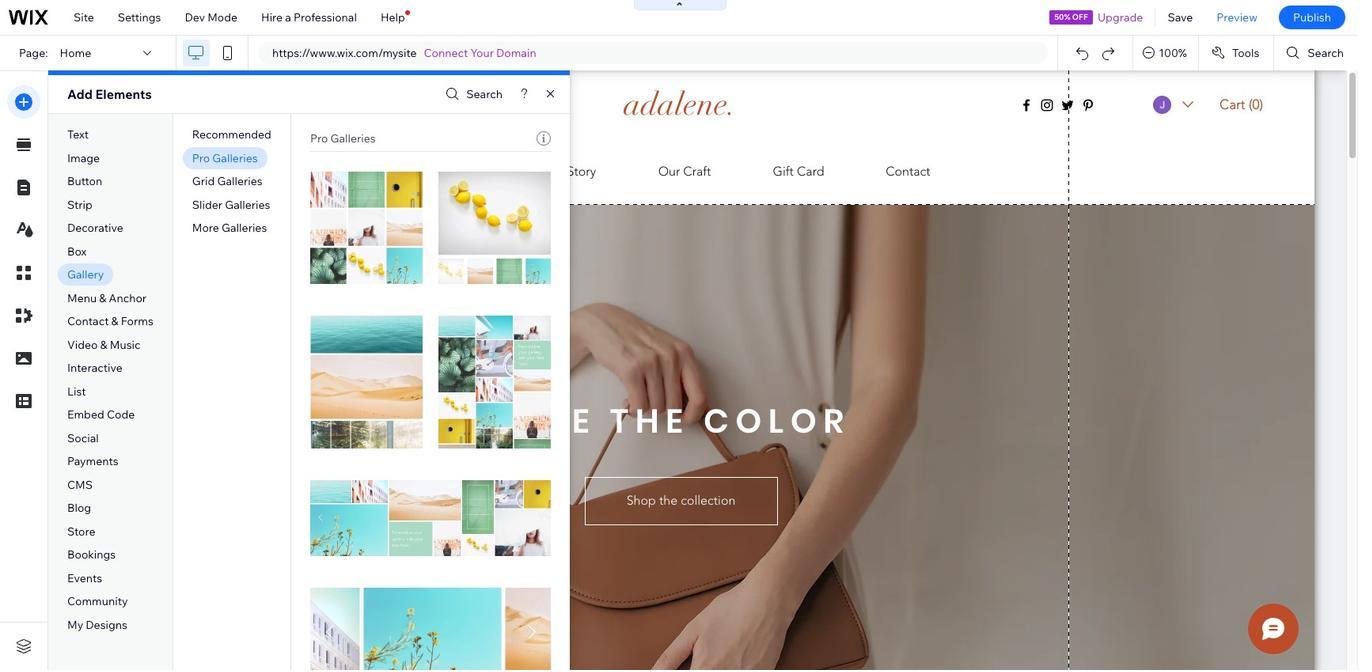 Task type: locate. For each thing, give the bounding box(es) containing it.
forms
[[121, 314, 153, 329]]

save button
[[1156, 0, 1205, 35]]

designs
[[86, 618, 127, 632]]

1 vertical spatial pro
[[192, 151, 210, 165]]

& for video
[[100, 338, 107, 352]]

tools
[[1232, 46, 1259, 60]]

& for contact
[[111, 314, 118, 329]]

search down publish button
[[1308, 46, 1344, 60]]

0 vertical spatial search
[[1308, 46, 1344, 60]]

2 vertical spatial &
[[100, 338, 107, 352]]

100%
[[1159, 46, 1187, 60]]

a
[[285, 10, 291, 25]]

search button down publish
[[1274, 36, 1358, 70]]

0 vertical spatial search button
[[1274, 36, 1358, 70]]

0 vertical spatial pro
[[310, 131, 328, 146]]

https://www.wix.com/mysite connect your domain
[[272, 46, 536, 60]]

anchor
[[109, 291, 146, 305]]

pro galleries
[[310, 131, 376, 146], [192, 151, 258, 165]]

search button down your
[[442, 83, 502, 106]]

home
[[60, 46, 91, 60]]

hire
[[261, 10, 283, 25]]

0 horizontal spatial search button
[[442, 83, 502, 106]]

search down your
[[466, 87, 502, 101]]

music
[[110, 338, 141, 352]]

more
[[192, 221, 219, 235]]

embed
[[67, 408, 104, 422]]

0 vertical spatial pro galleries
[[310, 131, 376, 146]]

1 vertical spatial pro galleries
[[192, 151, 258, 165]]

text
[[67, 128, 89, 142]]

add
[[67, 86, 93, 102]]

& right video on the bottom
[[100, 338, 107, 352]]

domain
[[496, 46, 536, 60]]

& for menu
[[99, 291, 106, 305]]

image
[[67, 151, 100, 165]]

1 horizontal spatial search
[[1308, 46, 1344, 60]]

0 vertical spatial &
[[99, 291, 106, 305]]

galleries
[[330, 131, 376, 146], [212, 151, 258, 165], [217, 174, 263, 189], [225, 198, 270, 212], [222, 221, 267, 235]]

search button
[[1274, 36, 1358, 70], [442, 83, 502, 106]]

& left the forms
[[111, 314, 118, 329]]

my
[[67, 618, 83, 632]]

strip
[[67, 198, 92, 212]]

& right menu
[[99, 291, 106, 305]]

contact
[[67, 314, 109, 329]]

professional
[[294, 10, 357, 25]]

1 vertical spatial search
[[466, 87, 502, 101]]

box
[[67, 244, 87, 259]]

list
[[67, 385, 86, 399]]

hire a professional
[[261, 10, 357, 25]]

search
[[1308, 46, 1344, 60], [466, 87, 502, 101]]

1 vertical spatial &
[[111, 314, 118, 329]]

50% off
[[1054, 12, 1088, 22]]

your
[[471, 46, 494, 60]]

&
[[99, 291, 106, 305], [111, 314, 118, 329], [100, 338, 107, 352]]

save
[[1168, 10, 1193, 25]]

pro
[[310, 131, 328, 146], [192, 151, 210, 165]]



Task type: describe. For each thing, give the bounding box(es) containing it.
0 horizontal spatial search
[[466, 87, 502, 101]]

dev mode
[[185, 10, 237, 25]]

https://www.wix.com/mysite
[[272, 46, 417, 60]]

code
[[107, 408, 135, 422]]

preview
[[1217, 10, 1258, 25]]

embed code
[[67, 408, 135, 422]]

grid
[[192, 174, 215, 189]]

help
[[381, 10, 405, 25]]

grid galleries
[[192, 174, 263, 189]]

recommended
[[192, 128, 271, 142]]

slider galleries
[[192, 198, 270, 212]]

bookings
[[67, 548, 116, 562]]

100% button
[[1133, 36, 1198, 70]]

dev
[[185, 10, 205, 25]]

payments
[[67, 455, 119, 469]]

1 horizontal spatial search button
[[1274, 36, 1358, 70]]

contact & forms
[[67, 314, 153, 329]]

community
[[67, 595, 128, 609]]

menu
[[67, 291, 97, 305]]

elements
[[95, 86, 152, 102]]

button
[[67, 174, 102, 189]]

video & music
[[67, 338, 141, 352]]

mode
[[207, 10, 237, 25]]

more galleries
[[192, 221, 267, 235]]

publish
[[1293, 10, 1331, 25]]

upgrade
[[1098, 10, 1143, 25]]

social
[[67, 431, 99, 445]]

connect
[[424, 46, 468, 60]]

0 horizontal spatial pro
[[192, 151, 210, 165]]

slider
[[192, 198, 222, 212]]

0 horizontal spatial pro galleries
[[192, 151, 258, 165]]

my designs
[[67, 618, 127, 632]]

settings
[[118, 10, 161, 25]]

1 horizontal spatial pro galleries
[[310, 131, 376, 146]]

publish button
[[1279, 6, 1345, 29]]

add elements
[[67, 86, 152, 102]]

blog
[[67, 501, 91, 516]]

gallery
[[67, 268, 104, 282]]

video
[[67, 338, 98, 352]]

interactive
[[67, 361, 123, 375]]

decorative
[[67, 221, 123, 235]]

site
[[74, 10, 94, 25]]

tools button
[[1199, 36, 1274, 70]]

events
[[67, 571, 102, 586]]

off
[[1072, 12, 1088, 22]]

menu & anchor
[[67, 291, 146, 305]]

store
[[67, 525, 95, 539]]

cms
[[67, 478, 93, 492]]

50%
[[1054, 12, 1070, 22]]

preview button
[[1205, 0, 1269, 35]]

1 horizontal spatial pro
[[310, 131, 328, 146]]

1 vertical spatial search button
[[442, 83, 502, 106]]



Task type: vqa. For each thing, say whether or not it's contained in the screenshot.
videos at the left of the page
no



